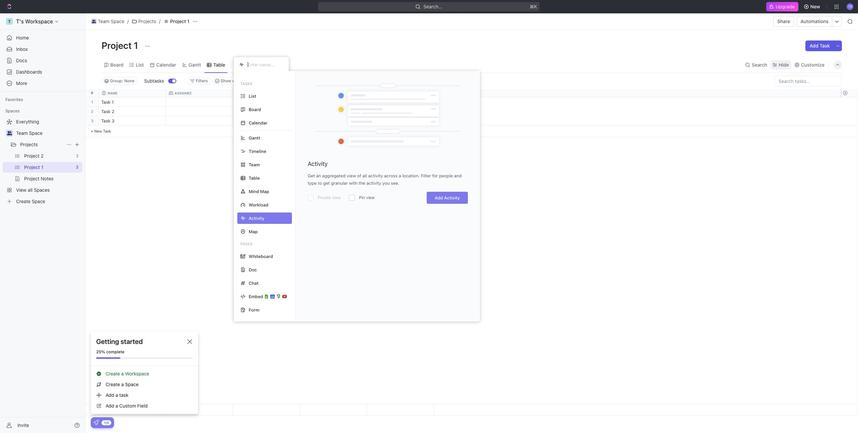 Task type: locate. For each thing, give the bounding box(es) containing it.
people
[[439, 173, 453, 179]]

getting
[[96, 338, 119, 346]]

/
[[127, 18, 129, 24], [159, 18, 160, 24]]

do up timeline
[[243, 119, 249, 123]]

row group containing ‎task 1
[[99, 98, 434, 137]]

search button
[[743, 60, 769, 70]]

board link
[[109, 60, 123, 70]]

1 horizontal spatial /
[[159, 18, 160, 24]]

0 vertical spatial board
[[110, 62, 123, 68]]

docs
[[16, 58, 27, 63]]

1 vertical spatial team
[[16, 130, 28, 136]]

a up the see. at the left top of the page
[[399, 173, 401, 179]]

2 create from the top
[[106, 382, 120, 388]]

upgrade
[[776, 4, 795, 9]]

2 to do cell from the top
[[233, 116, 300, 125]]

do for task 3
[[243, 119, 249, 123]]

activity up the an
[[308, 161, 328, 168]]

‎task
[[101, 100, 111, 105], [101, 109, 111, 114]]

gantt up timeline
[[249, 135, 260, 141]]

set priority image
[[366, 98, 376, 108], [366, 117, 376, 127]]

1 horizontal spatial view
[[347, 173, 356, 179]]

project
[[170, 18, 186, 24], [102, 40, 132, 51]]

2 horizontal spatial view
[[366, 195, 375, 200]]

field
[[137, 404, 148, 409]]

0 vertical spatial activity
[[368, 173, 383, 179]]

board
[[110, 62, 123, 68], [249, 107, 261, 112]]

gantt left table link
[[189, 62, 201, 68]]

1 vertical spatial ‎task
[[101, 109, 111, 114]]

1 vertical spatial board
[[249, 107, 261, 112]]

2 vertical spatial team
[[249, 162, 260, 167]]

1 vertical spatial do
[[243, 119, 249, 123]]

subtasks
[[144, 78, 164, 84]]

2 vertical spatial task
[[103, 129, 111, 133]]

add for add a task
[[106, 393, 114, 399]]

2 do from the top
[[243, 119, 249, 123]]

0 horizontal spatial team space
[[16, 130, 43, 136]]

0 vertical spatial ‎task
[[101, 100, 111, 105]]

doc
[[249, 267, 257, 273]]

table up the show
[[213, 62, 225, 68]]

1 vertical spatial set priority image
[[366, 117, 376, 127]]

0 vertical spatial activity
[[308, 161, 328, 168]]

1 vertical spatial user group image
[[7, 131, 12, 135]]

add a custom field
[[106, 404, 148, 409]]

1 horizontal spatial activity
[[444, 195, 460, 201]]

create a workspace
[[106, 371, 149, 377]]

0 horizontal spatial new
[[94, 129, 102, 133]]

1 vertical spatial table
[[249, 175, 260, 181]]

1 vertical spatial calendar
[[249, 120, 267, 126]]

task
[[820, 43, 830, 49], [101, 118, 111, 124], [103, 129, 111, 133]]

0 horizontal spatial projects link
[[20, 139, 64, 150]]

2 / from the left
[[159, 18, 160, 24]]

row group
[[85, 98, 99, 137], [99, 98, 434, 137], [841, 98, 858, 137], [841, 405, 858, 416]]

2 horizontal spatial team
[[249, 162, 260, 167]]

pin view
[[359, 195, 375, 200]]

list down 'tasks'
[[249, 93, 256, 99]]

0 vertical spatial projects
[[138, 18, 156, 24]]

#
[[91, 91, 93, 96]]

1 horizontal spatial new
[[810, 4, 820, 9]]

create
[[106, 371, 120, 377], [106, 382, 120, 388]]

2 up task 3
[[112, 109, 114, 114]]

map up pages at the left bottom
[[249, 229, 258, 234]]

add up customize
[[810, 43, 819, 49]]

1 vertical spatial space
[[29, 130, 43, 136]]

add left task
[[106, 393, 114, 399]]

0 horizontal spatial project
[[102, 40, 132, 51]]

team space inside sidebar navigation
[[16, 130, 43, 136]]

to do cell for task 3
[[233, 116, 300, 125]]

inbox link
[[3, 44, 82, 55]]

view inside get an aggregated view of all activity across a location. filter for people and type to get granular with the activity you see.
[[347, 173, 356, 179]]

view right pin
[[366, 195, 375, 200]]

0 vertical spatial to do cell
[[233, 107, 300, 116]]

2 to do from the top
[[237, 119, 249, 123]]

create for create a workspace
[[106, 371, 120, 377]]

team space
[[98, 18, 124, 24], [16, 130, 43, 136]]

user group image
[[92, 20, 96, 23], [7, 131, 12, 135]]

2 vertical spatial space
[[125, 382, 139, 388]]

add activity
[[435, 195, 460, 201]]

1 to do from the top
[[237, 110, 249, 114]]

0 horizontal spatial /
[[127, 18, 129, 24]]

1 vertical spatial activity
[[444, 195, 460, 201]]

a down add a task
[[116, 404, 118, 409]]

create up add a task
[[106, 382, 120, 388]]

to do
[[237, 110, 249, 114], [237, 119, 249, 123]]

activity
[[368, 173, 383, 179], [366, 181, 381, 186]]

team space link
[[90, 17, 126, 25], [16, 128, 81, 139]]

0 horizontal spatial 2
[[91, 109, 93, 114]]

add down add a task
[[106, 404, 114, 409]]

0 horizontal spatial team
[[16, 130, 28, 136]]

calendar up subtasks button
[[156, 62, 176, 68]]

with
[[349, 181, 358, 186]]

a inside get an aggregated view of all activity across a location. filter for people and type to get granular with the activity you see.
[[399, 173, 401, 179]]

add inside button
[[810, 43, 819, 49]]

create up create a space
[[106, 371, 120, 377]]

new inside button
[[810, 4, 820, 9]]

0 vertical spatial calendar
[[156, 62, 176, 68]]

tree containing team space
[[3, 117, 82, 207]]

type
[[308, 181, 317, 186]]

0 vertical spatial team space link
[[90, 17, 126, 25]]

view
[[242, 62, 253, 68]]

1 horizontal spatial space
[[111, 18, 124, 24]]

1 horizontal spatial project
[[170, 18, 186, 24]]

0 horizontal spatial user group image
[[7, 131, 12, 135]]

view for pin view
[[366, 195, 375, 200]]

press space to select this row. row containing 3
[[85, 116, 99, 126]]

1
[[187, 18, 189, 24], [134, 40, 138, 51], [112, 100, 114, 105], [91, 100, 93, 104]]

activity right the all
[[368, 173, 383, 179]]

board left list link
[[110, 62, 123, 68]]

0 vertical spatial map
[[260, 189, 269, 194]]

add for add task
[[810, 43, 819, 49]]

board down 'tasks'
[[249, 107, 261, 112]]

1 create from the top
[[106, 371, 120, 377]]

automations
[[801, 18, 829, 24]]

set priority image
[[366, 107, 376, 117]]

1 vertical spatial to
[[237, 119, 242, 123]]

1 horizontal spatial project 1
[[170, 18, 189, 24]]

an
[[316, 173, 321, 179]]

0 vertical spatial do
[[243, 110, 249, 114]]

view right private
[[332, 195, 341, 200]]

a left task
[[116, 393, 118, 399]]

1 / from the left
[[127, 18, 129, 24]]

1 horizontal spatial team space
[[98, 18, 124, 24]]

calendar link
[[155, 60, 176, 70]]

0 vertical spatial to
[[237, 110, 242, 114]]

0 vertical spatial create
[[106, 371, 120, 377]]

task down task 3
[[103, 129, 111, 133]]

1 vertical spatial to do cell
[[233, 116, 300, 125]]

0 vertical spatial team space
[[98, 18, 124, 24]]

1 vertical spatial project
[[102, 40, 132, 51]]

mind
[[249, 189, 259, 194]]

add down the for
[[435, 195, 443, 201]]

0 vertical spatial table
[[213, 62, 225, 68]]

0 horizontal spatial team space link
[[16, 128, 81, 139]]

team
[[98, 18, 110, 24], [16, 130, 28, 136], [249, 162, 260, 167]]

2 ‎task from the top
[[101, 109, 111, 114]]

2 vertical spatial to
[[318, 181, 322, 186]]

2 inside press space to select this row. row
[[112, 109, 114, 114]]

see.
[[391, 181, 399, 186]]

set priority element
[[366, 98, 376, 108], [366, 107, 376, 117], [366, 117, 376, 127]]

cell
[[166, 98, 233, 107], [233, 98, 300, 107], [300, 98, 367, 107], [166, 107, 233, 116], [300, 107, 367, 116], [166, 116, 233, 125], [300, 116, 367, 125]]

0 vertical spatial task
[[820, 43, 830, 49]]

activity
[[308, 161, 328, 168], [444, 195, 460, 201]]

‎task up ‎task 2
[[101, 100, 111, 105]]

task up customize
[[820, 43, 830, 49]]

project 1 link
[[162, 17, 191, 25]]

0 vertical spatial to do
[[237, 110, 249, 114]]

calendar up timeline
[[249, 120, 267, 126]]

docs link
[[3, 55, 82, 66]]

1 horizontal spatial projects link
[[130, 17, 158, 25]]

3 inside press space to select this row. row
[[112, 118, 114, 124]]

to do for ‎task 2
[[237, 110, 249, 114]]

tree inside sidebar navigation
[[3, 117, 82, 207]]

2 set priority image from the top
[[366, 117, 376, 127]]

row inside grid
[[99, 89, 434, 98]]

table up mind
[[249, 175, 260, 181]]

press space to select this row. row containing ‎task 2
[[99, 107, 434, 117]]

1 vertical spatial create
[[106, 382, 120, 388]]

workload
[[249, 202, 268, 208]]

0 horizontal spatial project 1
[[102, 40, 140, 51]]

and
[[454, 173, 462, 179]]

1 horizontal spatial gantt
[[249, 135, 260, 141]]

tree
[[3, 117, 82, 207]]

2 set priority element from the top
[[366, 107, 376, 117]]

0 horizontal spatial gantt
[[189, 62, 201, 68]]

0 vertical spatial team
[[98, 18, 110, 24]]

1 set priority image from the top
[[366, 98, 376, 108]]

3 down ‎task 2
[[112, 118, 114, 124]]

1 vertical spatial to do
[[237, 119, 249, 123]]

a
[[399, 173, 401, 179], [121, 371, 124, 377], [121, 382, 124, 388], [116, 393, 118, 399], [116, 404, 118, 409]]

0 horizontal spatial list
[[136, 62, 144, 68]]

a up create a space
[[121, 371, 124, 377]]

new for new task
[[94, 129, 102, 133]]

1 horizontal spatial table
[[249, 175, 260, 181]]

1 horizontal spatial team space link
[[90, 17, 126, 25]]

view up the with
[[347, 173, 356, 179]]

1 vertical spatial list
[[249, 93, 256, 99]]

add a task
[[106, 393, 128, 399]]

row
[[99, 89, 434, 98]]

a for space
[[121, 382, 124, 388]]

press space to select this row. row containing task 3
[[99, 116, 434, 127]]

1 horizontal spatial list
[[249, 93, 256, 99]]

0 vertical spatial user group image
[[92, 20, 96, 23]]

do down 'tasks'
[[243, 110, 249, 114]]

new
[[810, 4, 820, 9], [94, 129, 102, 133]]

task down ‎task 2
[[101, 118, 111, 124]]

0 horizontal spatial projects
[[20, 142, 38, 148]]

2 for 1
[[91, 109, 93, 114]]

new up automations in the top right of the page
[[810, 4, 820, 9]]

0 vertical spatial set priority image
[[366, 98, 376, 108]]

0 horizontal spatial space
[[29, 130, 43, 136]]

‎task down ‎task 1
[[101, 109, 111, 114]]

task for add task
[[820, 43, 830, 49]]

1 ‎task from the top
[[101, 100, 111, 105]]

task
[[119, 393, 128, 399]]

1 vertical spatial projects
[[20, 142, 38, 148]]

3 set priority element from the top
[[366, 117, 376, 127]]

closed
[[232, 78, 245, 83]]

3 left task 3
[[91, 119, 93, 123]]

activity down and
[[444, 195, 460, 201]]

map right mind
[[260, 189, 269, 194]]

1 vertical spatial team space
[[16, 130, 43, 136]]

2 left ‎task 2
[[91, 109, 93, 114]]

set priority image for 1
[[366, 98, 376, 108]]

2 inside the 1 2 3
[[91, 109, 93, 114]]

1 set priority element from the top
[[366, 98, 376, 108]]

new down task 3
[[94, 129, 102, 133]]

a for task
[[116, 393, 118, 399]]

0 vertical spatial new
[[810, 4, 820, 9]]

customize button
[[792, 60, 827, 70]]

1 2 3
[[91, 100, 93, 123]]

to do cell
[[233, 107, 300, 116], [233, 116, 300, 125]]

1 vertical spatial activity
[[366, 181, 381, 186]]

grid
[[85, 89, 858, 416]]

to do for task 3
[[237, 119, 249, 123]]

1 horizontal spatial 2
[[112, 109, 114, 114]]

1 horizontal spatial user group image
[[92, 20, 96, 23]]

1 to do cell from the top
[[233, 107, 300, 116]]

3
[[112, 118, 114, 124], [91, 119, 93, 123]]

1 vertical spatial new
[[94, 129, 102, 133]]

1 horizontal spatial board
[[249, 107, 261, 112]]

projects
[[138, 18, 156, 24], [20, 142, 38, 148]]

press space to select this row. row
[[85, 98, 99, 107], [99, 98, 434, 108], [85, 107, 99, 116], [99, 107, 434, 117], [85, 116, 99, 126], [99, 116, 434, 127], [99, 405, 434, 416]]

activity down the all
[[366, 181, 381, 186]]

1 vertical spatial team space link
[[16, 128, 81, 139]]

a up task
[[121, 382, 124, 388]]

list up subtasks button
[[136, 62, 144, 68]]

1 vertical spatial project 1
[[102, 40, 140, 51]]

new inside grid
[[94, 129, 102, 133]]

view button
[[234, 60, 255, 70]]

calendar
[[156, 62, 176, 68], [249, 120, 267, 126]]

task inside button
[[820, 43, 830, 49]]

0 horizontal spatial map
[[249, 229, 258, 234]]

list
[[136, 62, 144, 68], [249, 93, 256, 99]]

space
[[111, 18, 124, 24], [29, 130, 43, 136], [125, 382, 139, 388]]

workspace
[[125, 371, 149, 377]]

to
[[237, 110, 242, 114], [237, 119, 242, 123], [318, 181, 322, 186]]

0 vertical spatial project 1
[[170, 18, 189, 24]]

home
[[16, 35, 29, 41]]

0 vertical spatial list
[[136, 62, 144, 68]]

0 horizontal spatial calendar
[[156, 62, 176, 68]]

view for private view
[[332, 195, 341, 200]]

project 1
[[170, 18, 189, 24], [102, 40, 140, 51]]

1 do from the top
[[243, 110, 249, 114]]

1 horizontal spatial 3
[[112, 118, 114, 124]]

1 vertical spatial projects link
[[20, 139, 64, 150]]

started
[[121, 338, 143, 346]]

0 horizontal spatial view
[[332, 195, 341, 200]]



Task type: describe. For each thing, give the bounding box(es) containing it.
automations button
[[797, 16, 832, 26]]

0 vertical spatial space
[[111, 18, 124, 24]]

25%
[[96, 350, 105, 355]]

list link
[[134, 60, 144, 70]]

sidebar navigation
[[0, 13, 85, 434]]

onboarding checklist button element
[[94, 421, 99, 426]]

close image
[[187, 340, 192, 345]]

create for create a space
[[106, 382, 120, 388]]

1 vertical spatial task
[[101, 118, 111, 124]]

pages
[[240, 242, 253, 246]]

do for ‎task 2
[[243, 110, 249, 114]]

chat
[[249, 281, 259, 286]]

projects inside tree
[[20, 142, 38, 148]]

show closed button
[[212, 77, 248, 85]]

favorites
[[5, 97, 23, 102]]

press space to select this row. row containing 1
[[85, 98, 99, 107]]

2 for ‎task
[[112, 109, 114, 114]]

‎task for ‎task 1
[[101, 100, 111, 105]]

favorites button
[[3, 96, 26, 104]]

you
[[382, 181, 390, 186]]

share button
[[773, 16, 794, 27]]

0 vertical spatial gantt
[[189, 62, 201, 68]]

space inside sidebar navigation
[[29, 130, 43, 136]]

⌘k
[[530, 4, 537, 9]]

form
[[249, 308, 259, 313]]

0 vertical spatial project
[[170, 18, 186, 24]]

grid containing ‎task 1
[[85, 89, 858, 416]]

to inside get an aggregated view of all activity across a location. filter for people and type to get granular with the activity you see.
[[318, 181, 322, 186]]

1 vertical spatial gantt
[[249, 135, 260, 141]]

home link
[[3, 33, 82, 43]]

filter
[[421, 173, 431, 179]]

row group containing 1 2 3
[[85, 98, 99, 137]]

0 horizontal spatial activity
[[308, 161, 328, 168]]

of
[[357, 173, 361, 179]]

all
[[363, 173, 367, 179]]

inbox
[[16, 46, 28, 52]]

1/4
[[104, 421, 109, 425]]

hide button
[[771, 60, 791, 70]]

‎task 2
[[101, 109, 114, 114]]

pin
[[359, 195, 365, 200]]

search...
[[424, 4, 443, 9]]

custom
[[119, 404, 136, 409]]

set priority image for 3
[[366, 117, 376, 127]]

add for add a custom field
[[106, 404, 114, 409]]

customize
[[801, 62, 825, 68]]

getting started
[[96, 338, 143, 346]]

private
[[318, 195, 331, 200]]

task for new task
[[103, 129, 111, 133]]

aggregated
[[322, 173, 346, 179]]

whiteboard
[[249, 254, 273, 259]]

subtasks button
[[141, 76, 168, 86]]

0 vertical spatial projects link
[[130, 17, 158, 25]]

dashboards link
[[3, 67, 82, 77]]

‎task 1
[[101, 100, 114, 105]]

task 3
[[101, 118, 114, 124]]

set priority element for task 3
[[366, 117, 376, 127]]

onboarding checklist button image
[[94, 421, 99, 426]]

upgrade link
[[766, 2, 798, 11]]

a for custom
[[116, 404, 118, 409]]

new button
[[801, 1, 824, 12]]

to do cell for ‎task 2
[[233, 107, 300, 116]]

a for workspace
[[121, 371, 124, 377]]

set priority element for ‎task 1
[[366, 98, 376, 108]]

1 horizontal spatial projects
[[138, 18, 156, 24]]

0 horizontal spatial table
[[213, 62, 225, 68]]

gantt link
[[187, 60, 201, 70]]

new task
[[94, 129, 111, 133]]

show closed
[[221, 78, 245, 83]]

embed
[[249, 294, 263, 300]]

Enter name... field
[[247, 62, 283, 68]]

invite
[[17, 423, 29, 429]]

for
[[432, 173, 438, 179]]

1 vertical spatial map
[[249, 229, 258, 234]]

location.
[[402, 173, 420, 179]]

add for add activity
[[435, 195, 443, 201]]

Search tasks... text field
[[775, 76, 842, 86]]

0 horizontal spatial board
[[110, 62, 123, 68]]

mind map
[[249, 189, 269, 194]]

dashboards
[[16, 69, 42, 75]]

timeline
[[249, 149, 266, 154]]

to for task 3
[[237, 119, 242, 123]]

add task button
[[806, 41, 834, 51]]

25% complete
[[96, 350, 124, 355]]

granular
[[331, 181, 348, 186]]

get an aggregated view of all activity across a location. filter for people and type to get granular with the activity you see.
[[308, 173, 462, 186]]

complete
[[106, 350, 124, 355]]

team inside sidebar navigation
[[16, 130, 28, 136]]

add task
[[810, 43, 830, 49]]

create a space
[[106, 382, 139, 388]]

across
[[384, 173, 398, 179]]

to for ‎task 2
[[237, 110, 242, 114]]

2 horizontal spatial space
[[125, 382, 139, 388]]

get
[[323, 181, 330, 186]]

press space to select this row. row containing ‎task 1
[[99, 98, 434, 108]]

share
[[777, 18, 790, 24]]

1 inside the 1 2 3
[[91, 100, 93, 104]]

0 horizontal spatial 3
[[91, 119, 93, 123]]

hide
[[779, 62, 789, 68]]

get
[[308, 173, 315, 179]]

the
[[359, 181, 365, 186]]

spaces
[[5, 109, 20, 114]]

search
[[752, 62, 767, 68]]

‎task for ‎task 2
[[101, 109, 111, 114]]

new for new
[[810, 4, 820, 9]]

view button
[[234, 57, 255, 73]]

1 horizontal spatial map
[[260, 189, 269, 194]]

user group image inside team space link
[[92, 20, 96, 23]]

press space to select this row. row containing 2
[[85, 107, 99, 116]]

table link
[[212, 60, 225, 70]]

private view
[[318, 195, 341, 200]]

1 horizontal spatial calendar
[[249, 120, 267, 126]]

set priority element for ‎task 2
[[366, 107, 376, 117]]

1 horizontal spatial team
[[98, 18, 110, 24]]

user group image inside sidebar navigation
[[7, 131, 12, 135]]

show
[[221, 78, 231, 83]]

tasks
[[240, 81, 252, 86]]



Task type: vqa. For each thing, say whether or not it's contained in the screenshot.
Project
yes



